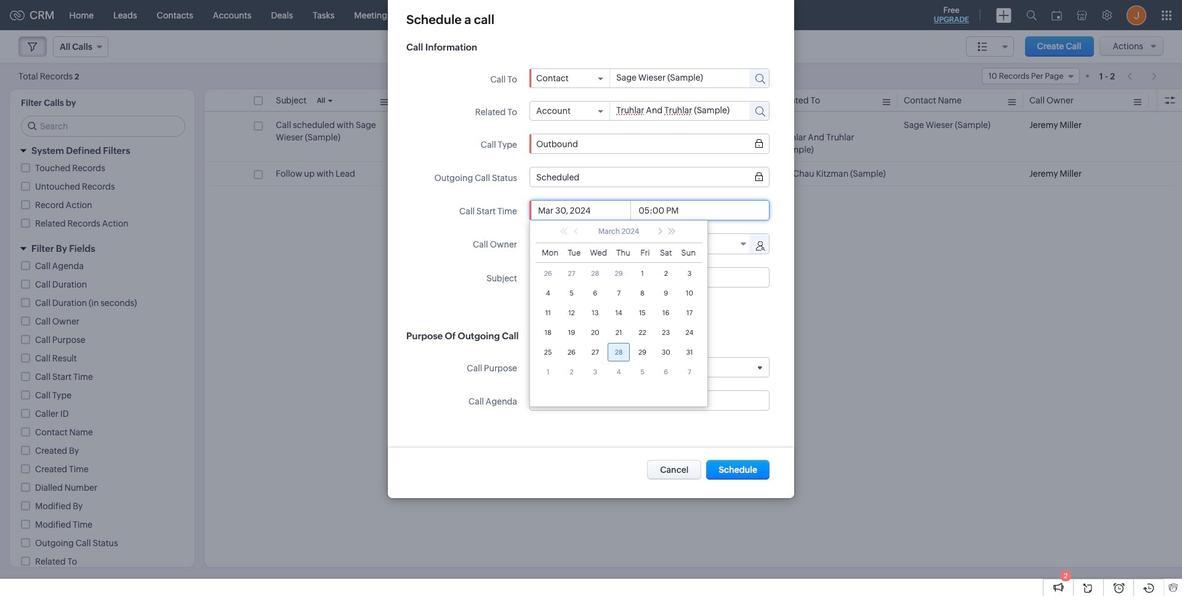 Task type: describe. For each thing, give the bounding box(es) containing it.
search image
[[1027, 10, 1037, 20]]

hh:mm a text field
[[637, 205, 684, 215]]

create menu element
[[989, 0, 1020, 30]]



Task type: locate. For each thing, give the bounding box(es) containing it.
profile element
[[1120, 0, 1154, 30]]

navigation
[[1122, 67, 1164, 85]]

None text field
[[610, 69, 739, 86], [537, 273, 763, 282], [537, 396, 763, 406], [610, 69, 739, 86], [537, 273, 763, 282], [537, 396, 763, 406]]

None text field
[[610, 102, 742, 119]]

profile image
[[1127, 5, 1147, 25]]

logo image
[[10, 10, 25, 20]]

None field
[[537, 73, 604, 83], [537, 106, 604, 116], [537, 139, 763, 149], [537, 172, 763, 182], [537, 73, 604, 83], [537, 106, 604, 116], [537, 139, 763, 149], [537, 172, 763, 182]]

None button
[[648, 460, 702, 480], [707, 460, 770, 480], [648, 460, 702, 480], [707, 460, 770, 480]]

mmm d, yyyy text field
[[537, 205, 631, 215]]

calendar image
[[1052, 10, 1063, 20]]

row group
[[205, 113, 1182, 186]]

Search text field
[[22, 116, 185, 136]]

create menu image
[[997, 8, 1012, 22]]

search element
[[1020, 0, 1045, 30]]



Task type: vqa. For each thing, say whether or not it's contained in the screenshot.
Other Modules field at the top right of page
no



